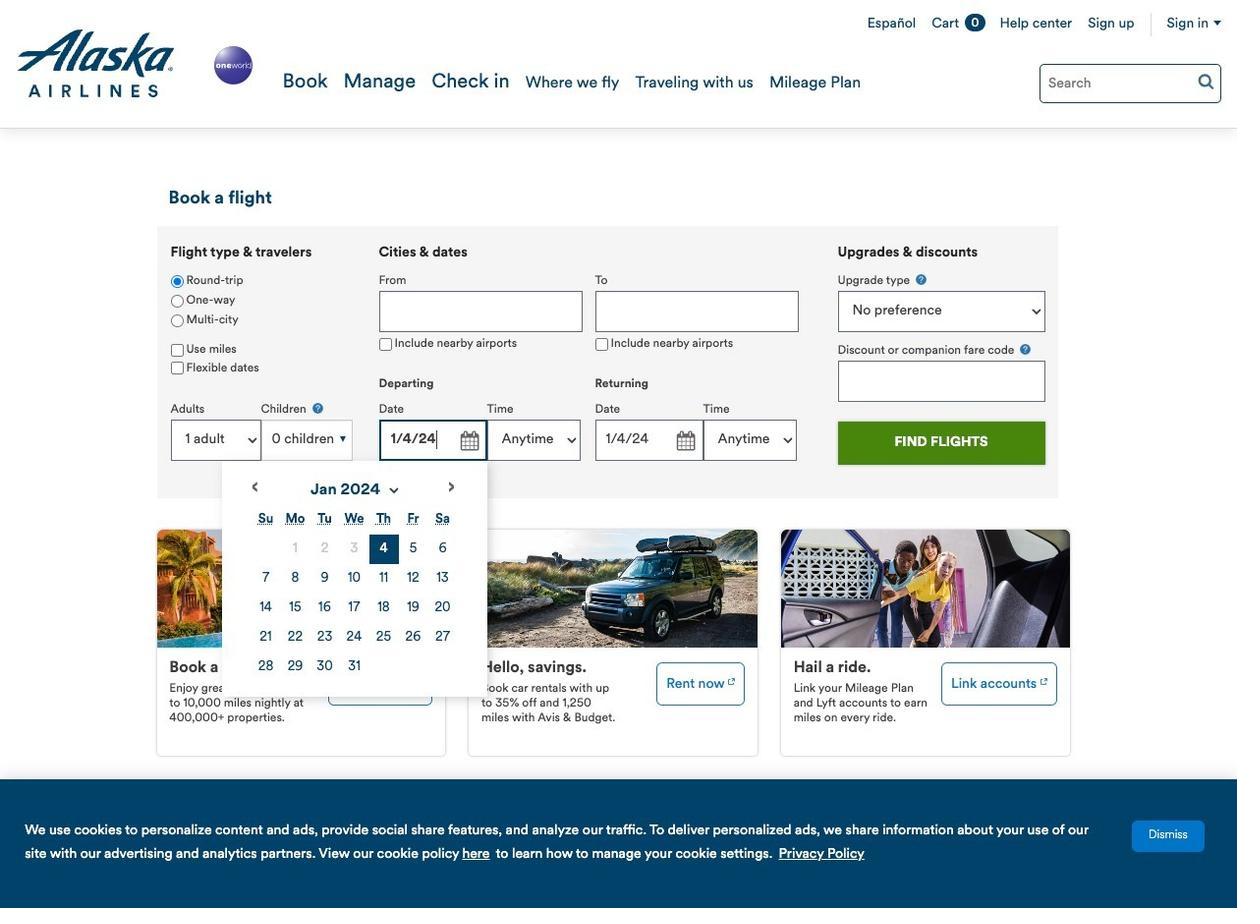 Task type: vqa. For each thing, say whether or not it's contained in the screenshot.
The Embraer 175 Plane ELEMENT
no



Task type: describe. For each thing, give the bounding box(es) containing it.
2   radio from the top
[[171, 294, 183, 307]]

some kids opening a door image
[[781, 530, 1070, 648]]

search button image
[[1198, 73, 1215, 89]]

1   radio from the top
[[171, 275, 183, 288]]

4 row from the top
[[251, 623, 457, 652]]

oneworld logo image
[[210, 43, 256, 88]]

Search text field
[[1040, 64, 1222, 103]]

1 row from the top
[[251, 534, 457, 564]]

photo of a hotel with a swimming pool and palm trees image
[[157, 530, 445, 648]]

3 row from the top
[[251, 593, 457, 623]]

rent now image
[[728, 671, 735, 688]]

cookieconsent dialog
[[0, 780, 1237, 908]]

header nav bar navigation
[[0, 0, 1237, 129]]



Task type: locate. For each thing, give the bounding box(es) containing it.
grid
[[251, 505, 457, 682]]

  checkbox
[[171, 344, 183, 356]]

alaska airlines logo image
[[16, 29, 176, 98]]

None checkbox
[[379, 338, 392, 351], [595, 338, 608, 351], [379, 338, 392, 351], [595, 338, 608, 351]]

cell
[[281, 534, 310, 564], [310, 534, 340, 564], [340, 534, 369, 564], [369, 534, 399, 564], [399, 534, 428, 564], [428, 534, 457, 564], [251, 564, 281, 593], [281, 564, 310, 593], [310, 564, 340, 593], [340, 564, 369, 593], [369, 564, 399, 593], [399, 564, 428, 593], [428, 564, 457, 593], [251, 593, 281, 623], [281, 593, 310, 623], [310, 593, 340, 623], [340, 593, 369, 623], [369, 593, 399, 623], [399, 593, 428, 623], [428, 593, 457, 623], [251, 623, 281, 652], [281, 623, 310, 652], [310, 623, 340, 652], [340, 623, 369, 652], [369, 623, 399, 652], [399, 623, 428, 652], [428, 623, 457, 652], [251, 652, 281, 682], [281, 652, 310, 682], [310, 652, 340, 682], [340, 652, 369, 682]]

None submit
[[838, 421, 1045, 465]]

open datepicker image
[[455, 427, 482, 455], [671, 427, 698, 455]]

book rides image
[[1040, 671, 1047, 688]]

None text field
[[838, 360, 1045, 401], [595, 420, 703, 461], [838, 360, 1045, 401], [595, 420, 703, 461]]

photo of an suv driving towards a mountain image
[[469, 530, 758, 648]]

2 open datepicker image from the left
[[671, 427, 698, 455]]

2 row from the top
[[251, 564, 457, 593]]

0 vertical spatial   radio
[[171, 275, 183, 288]]

3   radio from the top
[[171, 314, 183, 327]]

1 horizontal spatial open datepicker image
[[671, 427, 698, 455]]

None text field
[[379, 291, 582, 332], [595, 291, 798, 332], [379, 420, 487, 461], [379, 291, 582, 332], [595, 291, 798, 332], [379, 420, 487, 461]]

None checkbox
[[171, 362, 183, 375]]

group
[[157, 226, 365, 487], [222, 246, 811, 697], [838, 272, 1045, 401]]

  radio
[[171, 275, 183, 288], [171, 294, 183, 307], [171, 314, 183, 327]]

5 row from the top
[[251, 652, 457, 682]]

2 vertical spatial   radio
[[171, 314, 183, 327]]

0 horizontal spatial open datepicker image
[[455, 427, 482, 455]]

1 vertical spatial   radio
[[171, 294, 183, 307]]

row
[[251, 534, 457, 564], [251, 564, 457, 593], [251, 593, 457, 623], [251, 623, 457, 652], [251, 652, 457, 682]]

option group
[[171, 272, 352, 331]]

1 open datepicker image from the left
[[455, 427, 482, 455]]



